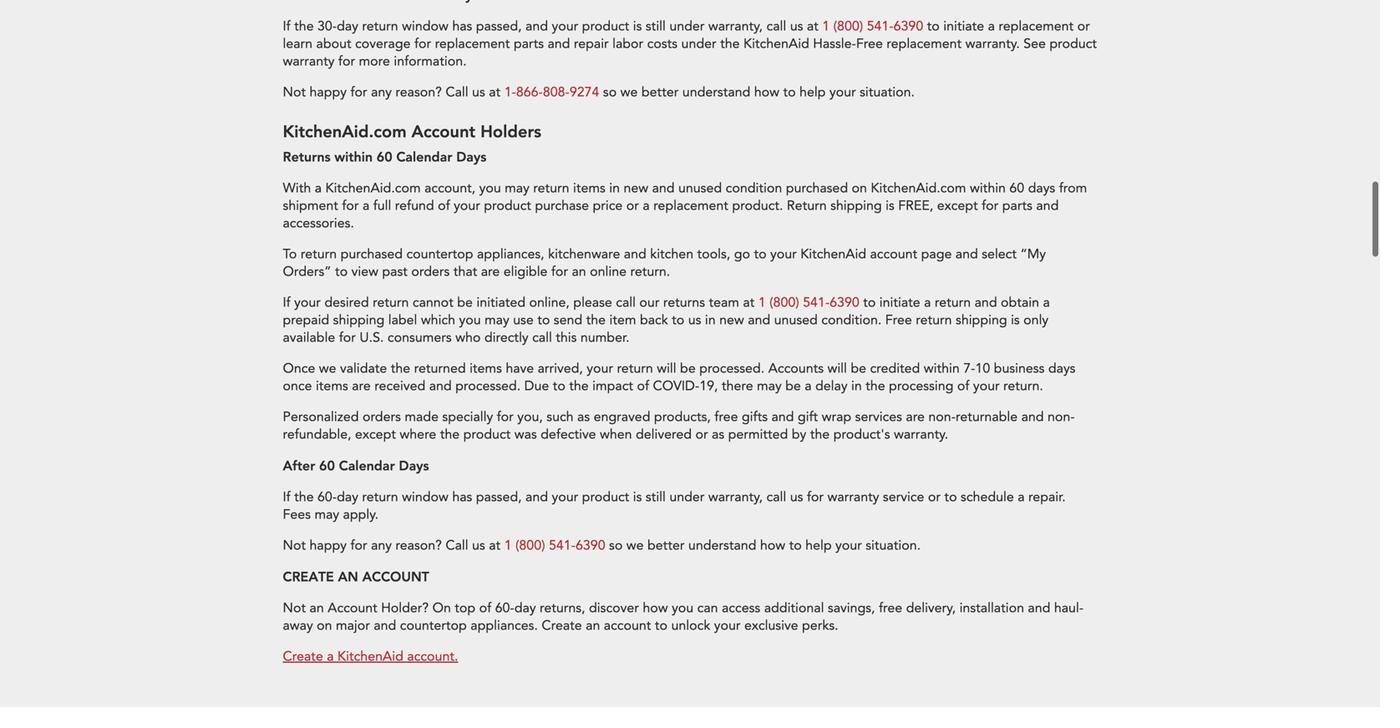 Task type: describe. For each thing, give the bounding box(es) containing it.
how for not happy for any reason? call us at 1 (800) 541-6390 so we better understand how to help your situation.
[[760, 528, 786, 546]]

personalized
[[283, 399, 359, 418]]

consumers
[[388, 320, 452, 338]]

if your desired return cannot be initiated online, please call our returns team at 1 (800) 541-6390
[[283, 285, 860, 303]]

condition
[[726, 170, 782, 189]]

call left hassle-
[[767, 8, 787, 26]]

you inside with a kitchenaid.com account, you may return items in new and unused condition purchased on kitchenaid.com within 60 days from shipment for a full refund of your product purchase price or a replacement product. return shipping is free, except for parts and accessories.
[[479, 170, 501, 189]]

be down that
[[457, 285, 473, 303]]

where
[[400, 417, 436, 435]]

orders inside personalized orders made specially for you, such as engraved products, free gifts and gift wrap services are non-returnable and non- refundable, except where the product was defective when delivered or as permitted by the product's warranty.
[[363, 399, 401, 418]]

when
[[600, 417, 632, 435]]

shipping inside with a kitchenaid.com account, you may return items in new and unused condition purchased on kitchenaid.com within 60 days from shipment for a full refund of your product purchase price or a replacement product. return shipping is free, except for parts and accessories.
[[831, 188, 882, 206]]

we inside once we validate the returned items have arrived, your return will be processed. accounts will be credited within 7-10 business days once items are received and processed. due to the impact of covid-19, there may be a delay in the processing of your return.
[[319, 351, 336, 369]]

if the 30-day return window has passed, and your product is still under warranty, call us at 1 (800) 541-6390
[[283, 8, 924, 26]]

gift
[[798, 399, 818, 418]]

service
[[883, 479, 925, 498]]

not for not happy for any reason? call us at 1 (800) 541-6390 so we better understand how to help your situation.
[[283, 528, 306, 546]]

product inside "if the 60-day return window has passed, and your product is still under warranty, call us for warranty service or to schedule a repair. fees may apply."
[[582, 479, 630, 498]]

who
[[456, 320, 481, 338]]

has for 30-
[[452, 8, 472, 26]]

parts inside to initiate a replacement or learn about coverage for replacement parts and repair labor costs under the kitchenaid hassle-free replacement warranty. see product warranty for more information.
[[514, 26, 544, 44]]

account,
[[425, 170, 476, 189]]

to inside not an account holder? on top of 60-day returns, discover how you can access additional savings, free delivery, installation and haul- away on major and countertop appliances. create an account to unlock your exclusive perks.
[[655, 608, 668, 627]]

account inside not an account holder? on top of 60-day returns, discover how you can access additional savings, free delivery, installation and haul- away on major and countertop appliances. create an account to unlock your exclusive perks.
[[604, 608, 651, 627]]

more
[[359, 43, 390, 62]]

account inside kitchenaid.com account holders returns within 60 calendar days
[[412, 111, 476, 133]]

are for eligible
[[481, 254, 500, 272]]

on
[[433, 591, 451, 609]]

delay
[[816, 368, 848, 387]]

has for 60-
[[452, 479, 472, 498]]

holder?
[[381, 591, 429, 609]]

1 (800) 541-6390 link for not happy for any reason? call us at
[[504, 528, 606, 546]]

coverage
[[355, 26, 411, 44]]

send
[[554, 302, 583, 321]]

and inside "if the 60-day return window has passed, and your product is still under warranty, call us for warranty service or to schedule a repair. fees may apply."
[[526, 479, 548, 498]]

of left 10
[[958, 368, 970, 387]]

1 non- from the left
[[929, 399, 956, 418]]

day inside not an account holder? on top of 60-day returns, discover how you can access additional savings, free delivery, installation and haul- away on major and countertop appliances. create an account to unlock your exclusive perks.
[[515, 591, 536, 609]]

2 vertical spatial kitchenaid
[[338, 639, 404, 657]]

808-
[[543, 74, 570, 93]]

unused inside to initiate a return and obtain a prepaid shipping label which you may use to send the item back to us in new and unused condition. free return shipping is only available for u.s. consumers who directly call this number.
[[774, 302, 818, 321]]

returnable
[[956, 399, 1018, 418]]

return up the credited
[[916, 302, 952, 321]]

not happy for any reason? call us at 1-866-808-9274 so we better understand how to help your situation.
[[283, 74, 915, 93]]

2 horizontal spatial 1
[[823, 8, 830, 26]]

we for 1 (800) 541-6390
[[627, 528, 644, 546]]

1-
[[504, 74, 516, 93]]

free inside to initiate a return and obtain a prepaid shipping label which you may use to send the item back to us in new and unused condition. free return shipping is only available for u.s. consumers who directly call this number.
[[886, 302, 912, 321]]

for inside to return purchased countertop appliances, kitchenware and kitchen tools, go to your kitchenaid account page and select "my orders" to view past orders that are eligible for an online return.
[[551, 254, 568, 272]]

days inside kitchenaid.com account holders returns within 60 calendar days
[[456, 139, 487, 156]]

0 horizontal spatial items
[[316, 368, 348, 387]]

new inside to initiate a return and obtain a prepaid shipping label which you may use to send the item back to us in new and unused condition. free return shipping is only available for u.s. consumers who directly call this number.
[[720, 302, 744, 321]]

see
[[1024, 26, 1046, 44]]

initiate for replacement
[[944, 8, 985, 26]]

2 horizontal spatial (800)
[[834, 8, 863, 26]]

you inside not an account holder? on top of 60-day returns, discover how you can access additional savings, free delivery, installation and haul- away on major and countertop appliances. create an account to unlock your exclusive perks.
[[672, 591, 694, 609]]

there
[[722, 368, 753, 387]]

60 inside with a kitchenaid.com account, you may return items in new and unused condition purchased on kitchenaid.com within 60 days from shipment for a full refund of your product purchase price or a replacement product. return shipping is free, except for parts and accessories.
[[1010, 170, 1025, 189]]

happy for not happy for any reason? call us at 1-866-808-9274 so we better understand how to help your situation.
[[310, 74, 347, 93]]

window for 60-
[[402, 479, 449, 498]]

calendar inside kitchenaid.com account holders returns within 60 calendar days
[[396, 139, 452, 156]]

the inside to initiate a return and obtain a prepaid shipping label which you may use to send the item back to us in new and unused condition. free return shipping is only available for u.s. consumers who directly call this number.
[[586, 302, 606, 321]]

kitchenaid inside to return purchased countertop appliances, kitchenware and kitchen tools, go to your kitchenaid account page and select "my orders" to view past orders that are eligible for an online return.
[[801, 236, 867, 255]]

"my
[[1021, 236, 1046, 255]]

and inside once we validate the returned items have arrived, your return will be processed. accounts will be credited within 7-10 business days once items are received and processed. due to the impact of covid-19, there may be a delay in the processing of your return.
[[429, 368, 452, 387]]

create
[[283, 559, 334, 577]]

us up top
[[472, 528, 485, 546]]

us left hassle-
[[790, 8, 803, 26]]

return inside with a kitchenaid.com account, you may return items in new and unused condition purchased on kitchenaid.com within 60 days from shipment for a full refund of your product purchase price or a replacement product. return shipping is free, except for parts and accessories.
[[533, 170, 570, 189]]

us left 1-
[[472, 74, 485, 93]]

label
[[388, 302, 417, 321]]

parts inside with a kitchenaid.com account, you may return items in new and unused condition purchased on kitchenaid.com within 60 days from shipment for a full refund of your product purchase price or a replacement product. return shipping is free, except for parts and accessories.
[[1003, 188, 1033, 206]]

0 horizontal spatial as
[[577, 399, 590, 418]]

so for 1-866-808-9274
[[603, 74, 617, 93]]

page
[[921, 236, 952, 255]]

2 vertical spatial 6390
[[576, 528, 606, 546]]

view
[[352, 254, 379, 272]]

an
[[338, 559, 358, 577]]

0 horizontal spatial shipping
[[333, 302, 385, 321]]

unused inside with a kitchenaid.com account, you may return items in new and unused condition purchased on kitchenaid.com within 60 days from shipment for a full refund of your product purchase price or a replacement product. return shipping is free, except for parts and accessories.
[[679, 170, 722, 189]]

product inside with a kitchenaid.com account, you may return items in new and unused condition purchased on kitchenaid.com within 60 days from shipment for a full refund of your product purchase price or a replacement product. return shipping is free, except for parts and accessories.
[[484, 188, 531, 206]]

or inside "if the 60-day return window has passed, and your product is still under warranty, call us for warranty service or to schedule a repair. fees may apply."
[[928, 479, 941, 498]]

under for at
[[670, 8, 705, 26]]

10
[[976, 351, 990, 369]]

return inside once we validate the returned items have arrived, your return will be processed. accounts will be credited within 7-10 business days once items are received and processed. due to the impact of covid-19, there may be a delay in the processing of your return.
[[617, 351, 653, 369]]

your inside with a kitchenaid.com account, you may return items in new and unused condition purchased on kitchenaid.com within 60 days from shipment for a full refund of your product purchase price or a replacement product. return shipping is free, except for parts and accessories.
[[454, 188, 480, 206]]

once
[[283, 368, 312, 387]]

with
[[283, 170, 311, 189]]

validate
[[340, 351, 387, 369]]

additional
[[764, 591, 824, 609]]

create an account
[[283, 559, 429, 577]]

orders inside to return purchased countertop appliances, kitchenware and kitchen tools, go to your kitchenaid account page and select "my orders" to view past orders that are eligible for an online return.
[[411, 254, 450, 272]]

1 horizontal spatial items
[[470, 351, 502, 369]]

obtain
[[1001, 285, 1040, 303]]

be up gift
[[786, 368, 801, 387]]

fees
[[283, 497, 311, 515]]

how for not happy for any reason? call us at 1-866-808-9274 so we better understand how to help your situation.
[[754, 74, 780, 93]]

your left labor
[[552, 8, 578, 26]]

60- inside "if the 60-day return window has passed, and your product is still under warranty, call us for warranty service or to schedule a repair. fees may apply."
[[318, 479, 337, 498]]

tools,
[[697, 236, 731, 255]]

personalized orders made specially for you, such as engraved products, free gifts and gift wrap services are non-returnable and non- refundable, except where the product was defective when delivered or as permitted by the product's warranty.
[[283, 399, 1075, 435]]

delivery,
[[906, 591, 956, 609]]

is inside to initiate a return and obtain a prepaid shipping label which you may use to send the item back to us in new and unused condition. free return shipping is only available for u.s. consumers who directly call this number.
[[1011, 302, 1020, 321]]

0 horizontal spatial 1
[[504, 528, 512, 546]]

if inside "if the 60-day return window has passed, and your product is still under warranty, call us for warranty service or to schedule a repair. fees may apply."
[[283, 479, 291, 498]]

with a kitchenaid.com account, you may return items in new and unused condition purchased on kitchenaid.com within 60 days from shipment for a full refund of your product purchase price or a replacement product. return shipping is free, except for parts and accessories.
[[283, 170, 1087, 224]]

online,
[[529, 285, 570, 303]]

your inside to return purchased countertop appliances, kitchenware and kitchen tools, go to your kitchenaid account page and select "my orders" to view past orders that are eligible for an online return.
[[771, 236, 797, 255]]

call for 1
[[446, 528, 468, 546]]

the down consumers
[[391, 351, 410, 369]]

for right coverage at the left of the page
[[414, 26, 431, 44]]

kitchenaid inside to initiate a replacement or learn about coverage for replacement parts and repair labor costs under the kitchenaid hassle-free replacement warranty. see product warranty for more information.
[[744, 26, 810, 44]]

your inside not an account holder? on top of 60-day returns, discover how you can access additional savings, free delivery, installation and haul- away on major and countertop appliances. create an account to unlock your exclusive perks.
[[714, 608, 741, 627]]

0 horizontal spatial create
[[283, 639, 323, 657]]

us inside to initiate a return and obtain a prepaid shipping label which you may use to send the item back to us in new and unused condition. free return shipping is only available for u.s. consumers who directly call this number.
[[688, 302, 702, 321]]

your down number.
[[587, 351, 613, 369]]

any for not happy for any reason? call us at 1-866-808-9274 so we better understand how to help your situation.
[[371, 74, 392, 93]]

us inside "if the 60-day return window has passed, and your product is still under warranty, call us for warranty service or to schedule a repair. fees may apply."
[[790, 479, 803, 498]]

for down apply.
[[351, 528, 367, 546]]

use
[[513, 302, 534, 321]]

desired
[[325, 285, 369, 303]]

kitchenaid.com inside kitchenaid.com account holders returns within 60 calendar days
[[283, 111, 407, 133]]

the left impact
[[569, 368, 589, 387]]

return inside to return purchased countertop appliances, kitchenware and kitchen tools, go to your kitchenaid account page and select "my orders" to view past orders that are eligible for an online return.
[[301, 236, 337, 255]]

warranty. inside to initiate a replacement or learn about coverage for replacement parts and repair labor costs under the kitchenaid hassle-free replacement warranty. see product warranty for more information.
[[966, 26, 1020, 44]]

60 inside kitchenaid.com account holders returns within 60 calendar days
[[377, 139, 393, 156]]

866-
[[516, 74, 543, 93]]

understand for 9274
[[683, 74, 751, 93]]

your down hassle-
[[830, 74, 856, 93]]

0 horizontal spatial processed.
[[456, 368, 521, 387]]

under inside to initiate a replacement or learn about coverage for replacement parts and repair labor costs under the kitchenaid hassle-free replacement warranty. see product warranty for more information.
[[682, 26, 717, 44]]

account
[[362, 559, 429, 577]]

the inside to initiate a replacement or learn about coverage for replacement parts and repair labor costs under the kitchenaid hassle-free replacement warranty. see product warranty for more information.
[[720, 26, 740, 44]]

initiate for return
[[880, 285, 921, 303]]

window for 30-
[[402, 8, 449, 26]]

arrived,
[[538, 351, 583, 369]]

or inside to initiate a replacement or learn about coverage for replacement parts and repair labor costs under the kitchenaid hassle-free replacement warranty. see product warranty for more information.
[[1078, 8, 1090, 26]]

a inside once we validate the returned items have arrived, your return will be processed. accounts will be credited within 7-10 business days once items are received and processed. due to the impact of covid-19, there may be a delay in the processing of your return.
[[805, 368, 812, 387]]

not for not an account holder? on top of 60-day returns, discover how you can access additional savings, free delivery, installation and haul- away on major and countertop appliances. create an account to unlock your exclusive perks.
[[283, 591, 306, 609]]

services
[[855, 399, 903, 418]]

call for 1-
[[446, 74, 468, 93]]

prepaid
[[283, 302, 329, 321]]

of inside not an account holder? on top of 60-day returns, discover how you can access additional savings, free delivery, installation and haul- away on major and countertop appliances. create an account to unlock your exclusive perks.
[[479, 591, 492, 609]]

returns
[[283, 139, 331, 156]]

account inside not an account holder? on top of 60-day returns, discover how you can access additional savings, free delivery, installation and haul- away on major and countertop appliances. create an account to unlock your exclusive perks.
[[328, 591, 378, 609]]

not happy for any reason? call us at 1 (800) 541-6390 so we better understand how to help your situation.
[[283, 528, 921, 546]]

holders
[[481, 111, 542, 133]]

u.s.
[[360, 320, 384, 338]]

an right returns,
[[586, 608, 600, 627]]

help for not happy for any reason? call us at 1-866-808-9274 so we better understand how to help your situation.
[[800, 74, 826, 93]]

2 horizontal spatial shipping
[[956, 302, 1008, 321]]

1 horizontal spatial as
[[712, 417, 725, 435]]

of inside with a kitchenaid.com account, you may return items in new and unused condition purchased on kitchenaid.com within 60 days from shipment for a full refund of your product purchase price or a replacement product. return shipping is free, except for parts and accessories.
[[438, 188, 450, 206]]

haul-
[[1054, 591, 1084, 609]]

apply.
[[343, 497, 379, 515]]

0 vertical spatial 541-
[[867, 8, 894, 26]]

return inside "if the 60-day return window has passed, and your product is still under warranty, call us for warranty service or to schedule a repair. fees may apply."
[[362, 479, 398, 498]]

purchase
[[535, 188, 589, 206]]

understand for 6390
[[689, 528, 757, 546]]

2 horizontal spatial 6390
[[894, 8, 924, 26]]

kitchen
[[650, 236, 694, 255]]

is inside "if the 60-day return window has passed, and your product is still under warranty, call us for warranty service or to schedule a repair. fees may apply."
[[633, 479, 642, 498]]

the right where
[[440, 417, 460, 435]]

information.
[[394, 43, 467, 62]]

this
[[556, 320, 577, 338]]

1 horizontal spatial (800)
[[770, 285, 799, 303]]

go
[[734, 236, 750, 255]]

1-866-808-9274 link
[[504, 74, 600, 93]]

be left the 19,
[[680, 351, 696, 369]]

kitchenaid.com down kitchenaid.com account holders returns within 60 calendar days
[[325, 170, 421, 189]]

except inside personalized orders made specially for you, such as engraved products, free gifts and gift wrap services are non-returnable and non- refundable, except where the product was defective when delivered or as permitted by the product's warranty.
[[355, 417, 396, 435]]

your inside "if the 60-day return window has passed, and your product is still under warranty, call us for warranty service or to schedule a repair. fees may apply."
[[552, 479, 578, 498]]

9274
[[570, 74, 600, 93]]

be right delay
[[851, 351, 867, 369]]

19,
[[700, 368, 718, 387]]

top
[[455, 591, 476, 609]]

2 will from the left
[[828, 351, 847, 369]]

call inside to initiate a return and obtain a prepaid shipping label which you may use to send the item back to us in new and unused condition. free return shipping is only available for u.s. consumers who directly call this number.
[[532, 320, 552, 338]]

warranty. inside personalized orders made specially for you, such as engraved products, free gifts and gift wrap services are non-returnable and non- refundable, except where the product was defective when delivered or as permitted by the product's warranty.
[[894, 417, 949, 435]]

for left the full
[[342, 188, 359, 206]]

your up savings,
[[836, 528, 862, 546]]

is inside with a kitchenaid.com account, you may return items in new and unused condition purchased on kitchenaid.com within 60 days from shipment for a full refund of your product purchase price or a replacement product. return shipping is free, except for parts and accessories.
[[886, 188, 895, 206]]

if for to initiate a return and obtain a prepaid shipping label which you may use to send the item back to us in new and unused condition. free return shipping is only available for u.s. consumers who directly call this number.
[[283, 285, 291, 303]]

1 vertical spatial 6390
[[830, 285, 860, 303]]

for inside personalized orders made specially for you, such as engraved products, free gifts and gift wrap services are non-returnable and non- refundable, except where the product was defective when delivered or as permitted by the product's warranty.
[[497, 399, 514, 418]]

replacement inside with a kitchenaid.com account, you may return items in new and unused condition purchased on kitchenaid.com within 60 days from shipment for a full refund of your product purchase price or a replacement product. return shipping is free, except for parts and accessories.
[[654, 188, 729, 206]]

within inside with a kitchenaid.com account, you may return items in new and unused condition purchased on kitchenaid.com within 60 days from shipment for a full refund of your product purchase price or a replacement product. return shipping is free, except for parts and accessories.
[[970, 170, 1006, 189]]

may inside "if the 60-day return window has passed, and your product is still under warranty, call us for warranty service or to schedule a repair. fees may apply."
[[315, 497, 339, 515]]

your up the returnable
[[973, 368, 1000, 387]]

2 vertical spatial 60
[[319, 448, 335, 466]]

the left 30-
[[294, 8, 314, 26]]

past
[[382, 254, 408, 272]]

after 60 calendar days
[[283, 448, 429, 466]]

select
[[982, 236, 1017, 255]]

cannot
[[413, 285, 454, 303]]

0 horizontal spatial calendar
[[339, 448, 395, 466]]

hassle-
[[813, 26, 856, 44]]

an inside to return purchased countertop appliances, kitchenware and kitchen tools, go to your kitchenaid account page and select "my orders" to view past orders that are eligible for an online return.
[[572, 254, 586, 272]]

2 vertical spatial (800)
[[516, 528, 545, 546]]

may inside to initiate a return and obtain a prepaid shipping label which you may use to send the item back to us in new and unused condition. free return shipping is only available for u.s. consumers who directly call this number.
[[485, 302, 510, 321]]

1 horizontal spatial 541-
[[803, 285, 830, 303]]



Task type: vqa. For each thing, say whether or not it's contained in the screenshot.


Task type: locate. For each thing, give the bounding box(es) containing it.
under right costs
[[682, 26, 717, 44]]

0 vertical spatial (800)
[[834, 8, 863, 26]]

1 horizontal spatial 60
[[377, 139, 393, 156]]

window up information. in the left top of the page
[[402, 8, 449, 26]]

the up services
[[866, 368, 885, 387]]

of right top
[[479, 591, 492, 609]]

engraved
[[594, 399, 651, 418]]

within left 7-
[[924, 351, 960, 369]]

are left received
[[352, 368, 371, 387]]

non-
[[929, 399, 956, 418], [1048, 399, 1075, 418]]

0 horizontal spatial on
[[317, 608, 332, 627]]

0 horizontal spatial 60-
[[318, 479, 337, 498]]

calendar up account, at left
[[396, 139, 452, 156]]

0 vertical spatial call
[[446, 74, 468, 93]]

still down delivered
[[646, 479, 666, 498]]

in
[[609, 170, 620, 189], [705, 302, 716, 321], [852, 368, 862, 387]]

0 vertical spatial understand
[[683, 74, 751, 93]]

access
[[722, 591, 761, 609]]

return. up our at top left
[[631, 254, 670, 272]]

repair
[[574, 26, 609, 44]]

parts up 866-
[[514, 26, 544, 44]]

may right fees
[[315, 497, 339, 515]]

0 horizontal spatial non-
[[929, 399, 956, 418]]

1 will from the left
[[657, 351, 677, 369]]

0 horizontal spatial in
[[609, 170, 620, 189]]

6390
[[894, 8, 924, 26], [830, 285, 860, 303], [576, 528, 606, 546]]

is left only
[[1011, 302, 1020, 321]]

1 vertical spatial countertop
[[400, 608, 467, 627]]

0 vertical spatial within
[[335, 139, 373, 156]]

1 horizontal spatial days
[[456, 139, 487, 156]]

warranty. down processing
[[894, 417, 949, 435]]

60 up the full
[[377, 139, 393, 156]]

account.
[[407, 639, 458, 657]]

60- right top
[[495, 591, 515, 609]]

1 reason? from the top
[[396, 74, 442, 93]]

0 vertical spatial you
[[479, 170, 501, 189]]

business
[[994, 351, 1045, 369]]

2 vertical spatial 1
[[504, 528, 512, 546]]

within inside kitchenaid.com account holders returns within 60 calendar days
[[335, 139, 373, 156]]

passed, for 60-
[[476, 479, 522, 498]]

0 horizontal spatial are
[[352, 368, 371, 387]]

2 reason? from the top
[[396, 528, 442, 546]]

2 warranty, from the top
[[709, 479, 763, 498]]

are down processing
[[906, 399, 925, 418]]

1 horizontal spatial processed.
[[700, 351, 765, 369]]

3 not from the top
[[283, 591, 306, 609]]

appliances,
[[477, 236, 545, 255]]

1 horizontal spatial will
[[828, 351, 847, 369]]

product's
[[834, 417, 890, 435]]

for down gift
[[807, 479, 824, 498]]

items inside with a kitchenaid.com account, you may return items in new and unused condition purchased on kitchenaid.com within 60 days from shipment for a full refund of your product purchase price or a replacement product. return shipping is free, except for parts and accessories.
[[573, 170, 606, 189]]

1 horizontal spatial account
[[412, 111, 476, 133]]

1 vertical spatial kitchenaid
[[801, 236, 867, 255]]

help for not happy for any reason? call us at 1 (800) 541-6390 so we better understand how to help your situation.
[[806, 528, 832, 546]]

for inside to initiate a return and obtain a prepaid shipping label which you may use to send the item back to us in new and unused condition. free return shipping is only available for u.s. consumers who directly call this number.
[[339, 320, 356, 338]]

2 vertical spatial 541-
[[549, 528, 576, 546]]

0 horizontal spatial will
[[657, 351, 677, 369]]

1 has from the top
[[452, 8, 472, 26]]

not down the create
[[283, 591, 306, 609]]

the right by
[[810, 417, 830, 435]]

costs
[[647, 26, 678, 44]]

has
[[452, 8, 472, 26], [452, 479, 472, 498]]

understand
[[683, 74, 751, 93], [689, 528, 757, 546]]

1 (800) 541-6390 link
[[823, 8, 924, 26], [759, 285, 860, 303], [504, 528, 606, 546]]

1 vertical spatial 60
[[1010, 170, 1025, 189]]

new right returns
[[720, 302, 744, 321]]

has up information. in the left top of the page
[[452, 8, 472, 26]]

are inside once we validate the returned items have arrived, your return will be processed. accounts will be credited within 7-10 business days once items are received and processed. due to the impact of covid-19, there may be a delay in the processing of your return.
[[352, 368, 371, 387]]

team
[[709, 285, 740, 303]]

under for for
[[670, 479, 705, 498]]

2 vertical spatial day
[[515, 591, 536, 609]]

1
[[823, 8, 830, 26], [759, 285, 766, 303], [504, 528, 512, 546]]

orders
[[411, 254, 450, 272], [363, 399, 401, 418]]

can
[[697, 591, 718, 609]]

to
[[283, 236, 297, 255]]

passed, for 30-
[[476, 8, 522, 26]]

or right 'price'
[[627, 188, 639, 206]]

1 vertical spatial situation.
[[866, 528, 921, 546]]

still for for
[[646, 479, 666, 498]]

or
[[1078, 8, 1090, 26], [627, 188, 639, 206], [696, 417, 708, 435], [928, 479, 941, 498]]

1 vertical spatial except
[[355, 417, 396, 435]]

free,
[[899, 188, 934, 206]]

in inside with a kitchenaid.com account, you may return items in new and unused condition purchased on kitchenaid.com within 60 days from shipment for a full refund of your product purchase price or a replacement product. return shipping is free, except for parts and accessories.
[[609, 170, 620, 189]]

in right the back
[[705, 302, 716, 321]]

1 vertical spatial day
[[337, 479, 358, 498]]

0 vertical spatial create
[[542, 608, 582, 627]]

0 vertical spatial window
[[402, 8, 449, 26]]

situation. for not happy for any reason? call us at 1-866-808-9274 so we better understand how to help your situation.
[[860, 74, 915, 93]]

is left costs
[[633, 8, 642, 26]]

items up kitchenware
[[573, 170, 606, 189]]

1 vertical spatial still
[[646, 479, 666, 498]]

1 vertical spatial 60-
[[495, 591, 515, 609]]

initiate up the credited
[[880, 285, 921, 303]]

2 horizontal spatial items
[[573, 170, 606, 189]]

0 horizontal spatial warranty
[[283, 43, 335, 62]]

how inside not an account holder? on top of 60-day returns, discover how you can access additional savings, free delivery, installation and haul- away on major and countertop appliances. create an account to unlock your exclusive perks.
[[643, 591, 668, 609]]

may
[[505, 170, 530, 189], [485, 302, 510, 321], [757, 368, 782, 387], [315, 497, 339, 515]]

credited
[[870, 351, 920, 369]]

2 non- from the left
[[1048, 399, 1075, 418]]

orders up the cannot
[[411, 254, 450, 272]]

0 horizontal spatial purchased
[[341, 236, 403, 255]]

0 vertical spatial except
[[937, 188, 978, 206]]

in inside once we validate the returned items have arrived, your return will be processed. accounts will be credited within 7-10 business days once items are received and processed. due to the impact of covid-19, there may be a delay in the processing of your return.
[[852, 368, 862, 387]]

return. inside once we validate the returned items have arrived, your return will be processed. accounts will be credited within 7-10 business days once items are received and processed. due to the impact of covid-19, there may be a delay in the processing of your return.
[[1004, 368, 1044, 387]]

541- up accounts
[[803, 285, 830, 303]]

passed, up 1-
[[476, 8, 522, 26]]

0 horizontal spatial except
[[355, 417, 396, 435]]

the right costs
[[720, 26, 740, 44]]

2 passed, from the top
[[476, 479, 522, 498]]

or right "service"
[[928, 479, 941, 498]]

0 vertical spatial so
[[603, 74, 617, 93]]

new right 'price'
[[624, 170, 649, 189]]

not inside not an account holder? on top of 60-day returns, discover how you can access additional savings, free delivery, installation and haul- away on major and countertop appliances. create an account to unlock your exclusive perks.
[[283, 591, 306, 609]]

0 vertical spatial situation.
[[860, 74, 915, 93]]

day left returns,
[[515, 591, 536, 609]]

0 horizontal spatial warranty.
[[894, 417, 949, 435]]

wrap
[[822, 399, 852, 418]]

1 vertical spatial (800)
[[770, 285, 799, 303]]

return
[[787, 188, 827, 206]]

2 call from the top
[[446, 528, 468, 546]]

are for received
[[352, 368, 371, 387]]

within right returns
[[335, 139, 373, 156]]

a inside "if the 60-day return window has passed, and your product is still under warranty, call us for warranty service or to schedule a repair. fees may apply."
[[1018, 479, 1025, 498]]

0 vertical spatial has
[[452, 8, 472, 26]]

1 horizontal spatial unused
[[774, 302, 818, 321]]

2 any from the top
[[371, 528, 392, 546]]

0 vertical spatial free
[[856, 26, 883, 44]]

days inside with a kitchenaid.com account, you may return items in new and unused condition purchased on kitchenaid.com within 60 days from shipment for a full refund of your product purchase price or a replacement product. return shipping is free, except for parts and accessories.
[[1028, 170, 1056, 189]]

product inside to initiate a replacement or learn about coverage for replacement parts and repair labor costs under the kitchenaid hassle-free replacement warranty. see product warranty for more information.
[[1050, 26, 1097, 44]]

for
[[414, 26, 431, 44], [338, 43, 355, 62], [351, 74, 367, 93], [342, 188, 359, 206], [982, 188, 999, 206], [551, 254, 568, 272], [339, 320, 356, 338], [497, 399, 514, 418], [807, 479, 824, 498], [351, 528, 367, 546]]

create
[[542, 608, 582, 627], [283, 639, 323, 657]]

warranty, inside "if the 60-day return window has passed, and your product is still under warranty, call us for warranty service or to schedule a repair. fees may apply."
[[709, 479, 763, 498]]

2 happy from the top
[[310, 528, 347, 546]]

and inside to initiate a replacement or learn about coverage for replacement parts and repair labor costs under the kitchenaid hassle-free replacement warranty. see product warranty for more information.
[[548, 26, 570, 44]]

1 horizontal spatial except
[[937, 188, 978, 206]]

0 vertical spatial 60-
[[318, 479, 337, 498]]

refund
[[395, 188, 434, 206]]

by
[[792, 417, 807, 435]]

for inside "if the 60-day return window has passed, and your product is still under warranty, call us for warranty service or to schedule a repair. fees may apply."
[[807, 479, 824, 498]]

0 horizontal spatial 541-
[[549, 528, 576, 546]]

to initiate a return and obtain a prepaid shipping label which you may use to send the item back to us in new and unused condition. free return shipping is only available for u.s. consumers who directly call this number.
[[283, 285, 1050, 338]]

product up appliances,
[[484, 188, 531, 206]]

1 vertical spatial better
[[648, 528, 685, 546]]

return down page
[[935, 285, 971, 303]]

day down after 60 calendar days
[[337, 479, 358, 498]]

account
[[870, 236, 918, 255], [604, 608, 651, 627]]

account up account, at left
[[412, 111, 476, 133]]

1 vertical spatial window
[[402, 479, 449, 498]]

perks.
[[802, 608, 839, 627]]

defective
[[541, 417, 596, 435]]

are right that
[[481, 254, 500, 272]]

may right there
[[757, 368, 782, 387]]

1 vertical spatial so
[[609, 528, 623, 546]]

1 window from the top
[[402, 8, 449, 26]]

made
[[405, 399, 439, 418]]

away
[[283, 608, 313, 627]]

is left free,
[[886, 188, 895, 206]]

return down past
[[373, 285, 409, 303]]

has inside "if the 60-day return window has passed, and your product is still under warranty, call us for warranty service or to schedule a repair. fees may apply."
[[452, 479, 472, 498]]

warranty down 30-
[[283, 43, 335, 62]]

1 horizontal spatial account
[[870, 236, 918, 255]]

delivered
[[636, 417, 692, 435]]

if for to initiate a replacement or learn about coverage for replacement parts and repair labor costs under the kitchenaid hassle-free replacement warranty. see product warranty for more information.
[[283, 8, 291, 26]]

for left more
[[338, 43, 355, 62]]

return. inside to return purchased countertop appliances, kitchenware and kitchen tools, go to your kitchenaid account page and select "my orders" to view past orders that are eligible for an online return.
[[631, 254, 670, 272]]

a inside to initiate a replacement or learn about coverage for replacement parts and repair labor costs under the kitchenaid hassle-free replacement warranty. see product warranty for more information.
[[988, 8, 995, 26]]

us
[[790, 8, 803, 26], [472, 74, 485, 93], [688, 302, 702, 321], [790, 479, 803, 498], [472, 528, 485, 546]]

product inside personalized orders made specially for you, such as engraved products, free gifts and gift wrap services are non-returnable and non- refundable, except where the product was defective when delivered or as permitted by the product's warranty.
[[464, 417, 511, 435]]

0 vertical spatial better
[[642, 74, 679, 93]]

you
[[479, 170, 501, 189], [459, 302, 481, 321], [672, 591, 694, 609]]

2 has from the top
[[452, 479, 472, 498]]

0 vertical spatial purchased
[[786, 170, 848, 189]]

better down "if the 60-day return window has passed, and your product is still under warranty, call us for warranty service or to schedule a repair. fees may apply."
[[648, 528, 685, 546]]

on right return
[[852, 170, 867, 189]]

1 not from the top
[[283, 74, 306, 93]]

1 horizontal spatial shipping
[[831, 188, 882, 206]]

happy down about
[[310, 74, 347, 93]]

exclusive
[[745, 608, 799, 627]]

better for 1-866-808-9274
[[642, 74, 679, 93]]

processed. up gifts
[[700, 351, 765, 369]]

1 horizontal spatial 1
[[759, 285, 766, 303]]

still
[[646, 8, 666, 26], [646, 479, 666, 498]]

1 vertical spatial parts
[[1003, 188, 1033, 206]]

0 vertical spatial warranty
[[283, 43, 335, 62]]

free inside not an account holder? on top of 60-day returns, discover how you can access additional savings, free delivery, installation and haul- away on major and countertop appliances. create an account to unlock your exclusive perks.
[[879, 591, 903, 609]]

repair.
[[1029, 479, 1066, 498]]

2 horizontal spatial are
[[906, 399, 925, 418]]

countertop inside not an account holder? on top of 60-day returns, discover how you can access additional savings, free delivery, installation and haul- away on major and countertop appliances. create an account to unlock your exclusive perks.
[[400, 608, 467, 627]]

1 vertical spatial 1 (800) 541-6390 link
[[759, 285, 860, 303]]

any for not happy for any reason? call us at 1 (800) 541-6390 so we better understand how to help your situation.
[[371, 528, 392, 546]]

reason?
[[396, 74, 442, 93], [396, 528, 442, 546]]

learn
[[283, 26, 313, 44]]

1 vertical spatial call
[[446, 528, 468, 546]]

account inside to return purchased countertop appliances, kitchenware and kitchen tools, go to your kitchenaid account page and select "my orders" to view past orders that are eligible for an online return.
[[870, 236, 918, 255]]

days right business
[[1049, 351, 1076, 369]]

2 still from the top
[[646, 479, 666, 498]]

kitchenaid.com up page
[[871, 170, 966, 189]]

of
[[438, 188, 450, 206], [637, 368, 649, 387], [958, 368, 970, 387], [479, 591, 492, 609]]

2 vertical spatial how
[[643, 591, 668, 609]]

help down hassle-
[[800, 74, 826, 93]]

for up select
[[982, 188, 999, 206]]

day
[[337, 8, 358, 26], [337, 479, 358, 498], [515, 591, 536, 609]]

still inside "if the 60-day return window has passed, and your product is still under warranty, call us for warranty service or to schedule a repair. fees may apply."
[[646, 479, 666, 498]]

or inside with a kitchenaid.com account, you may return items in new and unused condition purchased on kitchenaid.com within 60 days from shipment for a full refund of your product purchase price or a replacement product. return shipping is free, except for parts and accessories.
[[627, 188, 639, 206]]

return up more
[[362, 8, 398, 26]]

60 right after
[[319, 448, 335, 466]]

return down after 60 calendar days
[[362, 479, 398, 498]]

your down orders"
[[294, 285, 321, 303]]

2 vertical spatial 1 (800) 541-6390 link
[[504, 528, 606, 546]]

1 vertical spatial calendar
[[339, 448, 395, 466]]

gifts
[[742, 399, 768, 418]]

free
[[856, 26, 883, 44], [886, 302, 912, 321]]

0 vertical spatial countertop
[[407, 236, 473, 255]]

warranty, down permitted
[[709, 479, 763, 498]]

1 horizontal spatial create
[[542, 608, 582, 627]]

countertop inside to return purchased countertop appliances, kitchenware and kitchen tools, go to your kitchenaid account page and select "my orders" to view past orders that are eligible for an online return.
[[407, 236, 473, 255]]

reason? up account
[[396, 528, 442, 546]]

please
[[574, 285, 612, 303]]

once we validate the returned items have arrived, your return will be processed. accounts will be credited within 7-10 business days once items are received and processed. due to the impact of covid-19, there may be a delay in the processing of your return.
[[283, 351, 1076, 387]]

7-
[[964, 351, 976, 369]]

not for not happy for any reason? call us at 1-866-808-9274 so we better understand how to help your situation.
[[283, 74, 306, 93]]

except inside with a kitchenaid.com account, you may return items in new and unused condition purchased on kitchenaid.com within 60 days from shipment for a full refund of your product purchase price or a replacement product. return shipping is free, except for parts and accessories.
[[937, 188, 978, 206]]

covid-
[[653, 368, 700, 387]]

your right refund
[[454, 188, 480, 206]]

directly
[[485, 320, 529, 338]]

warranty inside to initiate a replacement or learn about coverage for replacement parts and repair labor costs under the kitchenaid hassle-free replacement warranty. see product warranty for more information.
[[283, 43, 335, 62]]

1 vertical spatial any
[[371, 528, 392, 546]]

60- inside not an account holder? on top of 60-day returns, discover how you can access additional savings, free delivery, installation and haul- away on major and countertop appliances. create an account to unlock your exclusive perks.
[[495, 591, 515, 609]]

of right impact
[[637, 368, 649, 387]]

the inside "if the 60-day return window has passed, and your product is still under warranty, call us for warranty service or to schedule a repair. fees may apply."
[[294, 479, 314, 498]]

541- right hassle-
[[867, 8, 894, 26]]

in right purchase
[[609, 170, 620, 189]]

may inside with a kitchenaid.com account, you may return items in new and unused condition purchased on kitchenaid.com within 60 days from shipment for a full refund of your product purchase price or a replacement product. return shipping is free, except for parts and accessories.
[[505, 170, 530, 189]]

purchased inside with a kitchenaid.com account, you may return items in new and unused condition purchased on kitchenaid.com within 60 days from shipment for a full refund of your product purchase price or a replacement product. return shipping is free, except for parts and accessories.
[[786, 170, 848, 189]]

1 vertical spatial 1
[[759, 285, 766, 303]]

0 horizontal spatial account
[[328, 591, 378, 609]]

1 vertical spatial how
[[760, 528, 786, 546]]

1 passed, from the top
[[476, 8, 522, 26]]

items up personalized
[[316, 368, 348, 387]]

1 vertical spatial happy
[[310, 528, 347, 546]]

we right the once
[[319, 351, 336, 369]]

1 horizontal spatial orders
[[411, 254, 450, 272]]

day for 60-
[[337, 479, 358, 498]]

0 vertical spatial if
[[283, 8, 291, 26]]

reason? for 1-
[[396, 74, 442, 93]]

purchased right the product.
[[786, 170, 848, 189]]

if down after
[[283, 479, 291, 498]]

shipping up 10
[[956, 302, 1008, 321]]

better for 1 (800) 541-6390
[[648, 528, 685, 546]]

1 still from the top
[[646, 8, 666, 26]]

to inside "if the 60-day return window has passed, and your product is still under warranty, call us for warranty service or to schedule a repair. fees may apply."
[[945, 479, 957, 498]]

for left the u.s. on the left top of page
[[339, 320, 356, 338]]

on inside with a kitchenaid.com account, you may return items in new and unused condition purchased on kitchenaid.com within 60 days from shipment for a full refund of your product purchase price or a replacement product. return shipping is free, except for parts and accessories.
[[852, 170, 867, 189]]

be
[[457, 285, 473, 303], [680, 351, 696, 369], [851, 351, 867, 369], [786, 368, 801, 387]]

1 any from the top
[[371, 74, 392, 93]]

except up after 60 calendar days
[[355, 417, 396, 435]]

return left 'price'
[[533, 170, 570, 189]]

1 if from the top
[[283, 8, 291, 26]]

day right learn
[[337, 8, 358, 26]]

0 vertical spatial account
[[412, 111, 476, 133]]

you inside to initiate a return and obtain a prepaid shipping label which you may use to send the item back to us in new and unused condition. free return shipping is only available for u.s. consumers who directly call this number.
[[459, 302, 481, 321]]

we for 1-866-808-9274
[[621, 74, 638, 93]]

to inside to initiate a replacement or learn about coverage for replacement parts and repair labor costs under the kitchenaid hassle-free replacement warranty. see product warranty for more information.
[[927, 8, 940, 26]]

2 window from the top
[[402, 479, 449, 498]]

so for 1 (800) 541-6390
[[609, 528, 623, 546]]

any
[[371, 74, 392, 93], [371, 528, 392, 546]]

1 horizontal spatial parts
[[1003, 188, 1033, 206]]

0 horizontal spatial days
[[399, 448, 429, 466]]

60 left from
[[1010, 170, 1025, 189]]

warranty inside "if the 60-day return window has passed, and your product is still under warranty, call us for warranty service or to schedule a repair. fees may apply."
[[828, 479, 880, 498]]

impact
[[593, 368, 633, 387]]

passed, inside "if the 60-day return window has passed, and your product is still under warranty, call us for warranty service or to schedule a repair. fees may apply."
[[476, 479, 522, 498]]

within inside once we validate the returned items have arrived, your return will be processed. accounts will be credited within 7-10 business days once items are received and processed. due to the impact of covid-19, there may be a delay in the processing of your return.
[[924, 351, 960, 369]]

an left online
[[572, 254, 586, 272]]

shipping right return
[[831, 188, 882, 206]]

your
[[552, 8, 578, 26], [830, 74, 856, 93], [454, 188, 480, 206], [771, 236, 797, 255], [294, 285, 321, 303], [587, 351, 613, 369], [973, 368, 1000, 387], [552, 479, 578, 498], [836, 528, 862, 546], [714, 608, 741, 627]]

create a kitchenaid account. link
[[283, 639, 458, 657]]

0 horizontal spatial (800)
[[516, 528, 545, 546]]

1 horizontal spatial within
[[924, 351, 960, 369]]

0 vertical spatial 60
[[377, 139, 393, 156]]

initiate inside to initiate a return and obtain a prepaid shipping label which you may use to send the item back to us in new and unused condition. free return shipping is only available for u.s. consumers who directly call this number.
[[880, 285, 921, 303]]

1 vertical spatial 541-
[[803, 285, 830, 303]]

1 warranty, from the top
[[709, 8, 763, 26]]

days
[[1028, 170, 1056, 189], [1049, 351, 1076, 369]]

may inside once we validate the returned items have arrived, your return will be processed. accounts will be credited within 7-10 business days once items are received and processed. due to the impact of covid-19, there may be a delay in the processing of your return.
[[757, 368, 782, 387]]

0 horizontal spatial account
[[604, 608, 651, 627]]

free inside to initiate a replacement or learn about coverage for replacement parts and repair labor costs under the kitchenaid hassle-free replacement warranty. see product warranty for more information.
[[856, 26, 883, 44]]

0 vertical spatial we
[[621, 74, 638, 93]]

reason? for 1
[[396, 528, 442, 546]]

from
[[1059, 170, 1087, 189]]

our
[[640, 285, 660, 303]]

warranty, for at
[[709, 8, 763, 26]]

are inside to return purchased countertop appliances, kitchenware and kitchen tools, go to your kitchenaid account page and select "my orders" to view past orders that are eligible for an online return.
[[481, 254, 500, 272]]

2 if from the top
[[283, 285, 291, 303]]

1 vertical spatial are
[[352, 368, 371, 387]]

window inside "if the 60-day return window has passed, and your product is still under warranty, call us for warranty service or to schedule a repair. fees may apply."
[[402, 479, 449, 498]]

price
[[593, 188, 623, 206]]

in inside to initiate a return and obtain a prepaid shipping label which you may use to send the item back to us in new and unused condition. free return shipping is only available for u.s. consumers who directly call this number.
[[705, 302, 716, 321]]

return.
[[631, 254, 670, 272], [1004, 368, 1044, 387]]

you,
[[517, 399, 543, 418]]

1 vertical spatial days
[[1049, 351, 1076, 369]]

parts up "my
[[1003, 188, 1033, 206]]

on
[[852, 170, 867, 189], [317, 608, 332, 627]]

the down after
[[294, 479, 314, 498]]

happy for not happy for any reason? call us at 1 (800) 541-6390 so we better understand how to help your situation.
[[310, 528, 347, 546]]

day for 30-
[[337, 8, 358, 26]]

on inside not an account holder? on top of 60-day returns, discover how you can access additional savings, free delivery, installation and haul- away on major and countertop appliances. create an account to unlock your exclusive perks.
[[317, 608, 332, 627]]

still for at
[[646, 8, 666, 26]]

0 vertical spatial orders
[[411, 254, 450, 272]]

account left unlock
[[604, 608, 651, 627]]

an down the create
[[310, 591, 324, 609]]

major
[[336, 608, 370, 627]]

to inside once we validate the returned items have arrived, your return will be processed. accounts will be credited within 7-10 business days once items are received and processed. due to the impact of covid-19, there may be a delay in the processing of your return.
[[553, 368, 566, 387]]

returns
[[663, 285, 705, 303]]

returned
[[414, 351, 466, 369]]

or inside personalized orders made specially for you, such as engraved products, free gifts and gift wrap services are non-returnable and non- refundable, except where the product was defective when delivered or as permitted by the product's warranty.
[[696, 417, 708, 435]]

call inside "if the 60-day return window has passed, and your product is still under warranty, call us for warranty service or to schedule a repair. fees may apply."
[[767, 479, 787, 498]]

1 (800) 541-6390 link for if your desired return cannot be initiated online, please call our returns team at
[[759, 285, 860, 303]]

will right accounts
[[828, 351, 847, 369]]

warranty, for for
[[709, 479, 763, 498]]

orders"
[[283, 254, 331, 272]]

3 if from the top
[[283, 479, 291, 498]]

new inside with a kitchenaid.com account, you may return items in new and unused condition purchased on kitchenaid.com within 60 days from shipment for a full refund of your product purchase price or a replacement product. return shipping is free, except for parts and accessories.
[[624, 170, 649, 189]]

schedule
[[961, 479, 1014, 498]]

after
[[283, 448, 315, 466]]

if
[[283, 8, 291, 26], [283, 285, 291, 303], [283, 479, 291, 498]]

0 vertical spatial free
[[715, 399, 738, 418]]

shipping left label
[[333, 302, 385, 321]]

product left costs
[[582, 8, 630, 26]]

1 (800) 541-6390 link for if the 30-day return window has passed, and your product is still under warranty, call us at
[[823, 8, 924, 26]]

2 vertical spatial we
[[627, 528, 644, 546]]

1 horizontal spatial non-
[[1048, 399, 1075, 418]]

call down information. in the left top of the page
[[446, 74, 468, 93]]

purchased down the full
[[341, 236, 403, 255]]

not down learn
[[283, 74, 306, 93]]

1 vertical spatial not
[[283, 528, 306, 546]]

only
[[1024, 302, 1049, 321]]

labor
[[613, 26, 644, 44]]

1 happy from the top
[[310, 74, 347, 93]]

0 vertical spatial passed,
[[476, 8, 522, 26]]

situation. for not happy for any reason? call us at 1 (800) 541-6390 so we better understand how to help your situation.
[[866, 528, 921, 546]]

initiated
[[477, 285, 526, 303]]

1 horizontal spatial on
[[852, 170, 867, 189]]

return. right 10
[[1004, 368, 1044, 387]]

call left our at top left
[[616, 285, 636, 303]]

due
[[524, 368, 549, 387]]

free inside personalized orders made specially for you, such as engraved products, free gifts and gift wrap services are non-returnable and non- refundable, except where the product was defective when delivered or as permitted by the product's warranty.
[[715, 399, 738, 418]]

free
[[715, 399, 738, 418], [879, 591, 903, 609]]

1 call from the top
[[446, 74, 468, 93]]

we
[[621, 74, 638, 93], [319, 351, 336, 369], [627, 528, 644, 546]]

1 vertical spatial account
[[604, 608, 651, 627]]

product up not happy for any reason? call us at 1 (800) 541-6390 so we better understand how to help your situation.
[[582, 479, 630, 498]]

so up discover
[[609, 528, 623, 546]]

0 vertical spatial return.
[[631, 254, 670, 272]]

2 not from the top
[[283, 528, 306, 546]]

initiate inside to initiate a replacement or learn about coverage for replacement parts and repair labor costs under the kitchenaid hassle-free replacement warranty. see product warranty for more information.
[[944, 8, 985, 26]]

0 horizontal spatial return.
[[631, 254, 670, 272]]

item
[[610, 302, 636, 321]]

are inside personalized orders made specially for you, such as engraved products, free gifts and gift wrap services are non-returnable and non- refundable, except where the product was defective when delivered or as permitted by the product's warranty.
[[906, 399, 925, 418]]

in right delay
[[852, 368, 862, 387]]

countertop up the cannot
[[407, 236, 473, 255]]

1 horizontal spatial new
[[720, 302, 744, 321]]

better
[[642, 74, 679, 93], [648, 528, 685, 546]]

about
[[316, 26, 352, 44]]

for down more
[[351, 74, 367, 93]]

1 vertical spatial unused
[[774, 302, 818, 321]]

and
[[526, 8, 548, 26], [548, 26, 570, 44], [652, 170, 675, 189], [1037, 188, 1059, 206], [624, 236, 647, 255], [956, 236, 978, 255], [975, 285, 997, 303], [748, 302, 771, 321], [429, 368, 452, 387], [772, 399, 794, 418], [1022, 399, 1044, 418], [526, 479, 548, 498], [1028, 591, 1051, 609], [374, 608, 396, 627]]

2 vertical spatial in
[[852, 368, 862, 387]]

purchased inside to return purchased countertop appliances, kitchenware and kitchen tools, go to your kitchenaid account page and select "my orders" to view past orders that are eligible for an online return.
[[341, 236, 403, 255]]

back
[[640, 302, 668, 321]]

processing
[[889, 368, 954, 387]]

days inside once we validate the returned items have arrived, your return will be processed. accounts will be credited within 7-10 business days once items are received and processed. due to the impact of covid-19, there may be a delay in the processing of your return.
[[1049, 351, 1076, 369]]



